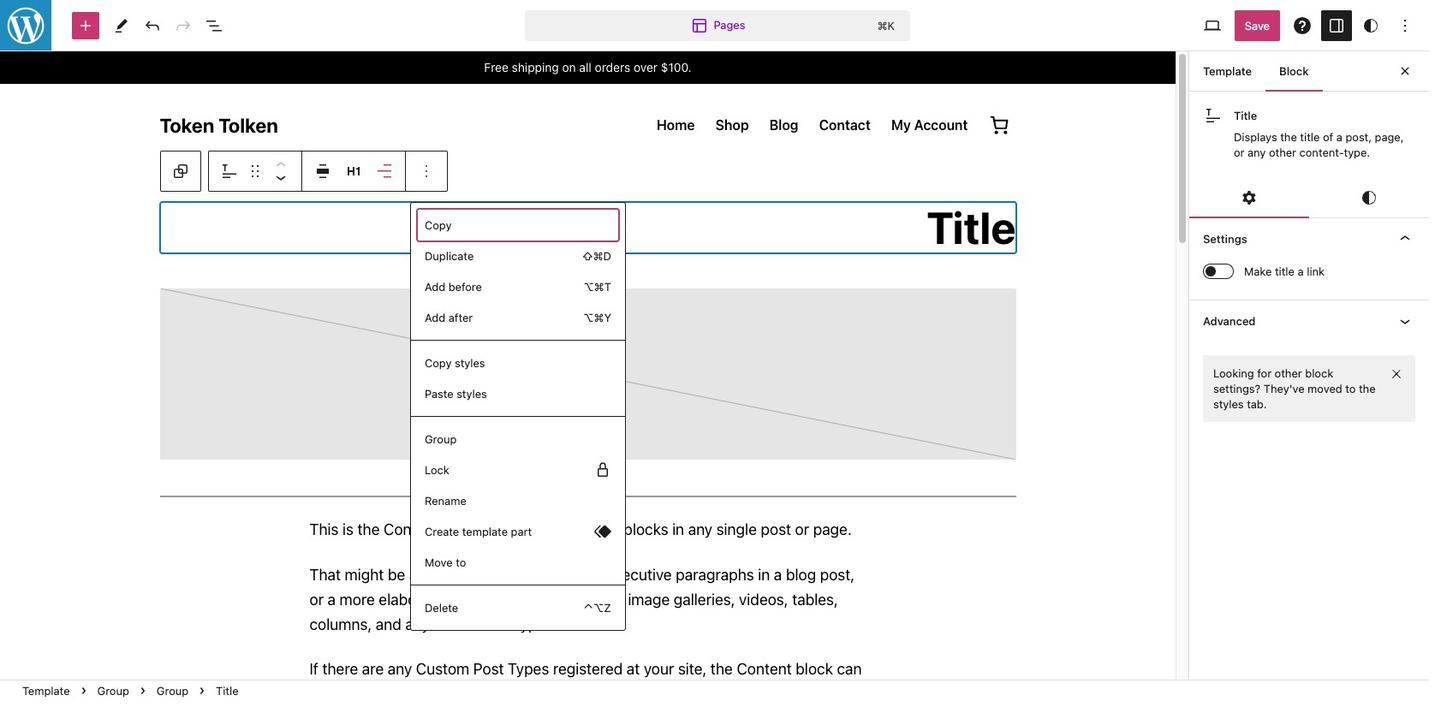 Task type: vqa. For each thing, say whether or not it's contained in the screenshot.
THE A
yes



Task type: describe. For each thing, give the bounding box(es) containing it.
right image
[[592, 521, 613, 542]]

undo image
[[142, 15, 163, 36]]

advanced
[[1203, 314, 1256, 328]]

make title a link
[[1244, 265, 1325, 279]]

page,
[[1375, 130, 1404, 144]]

delete
[[425, 601, 458, 615]]

styles for copy styles
[[455, 356, 485, 370]]

0 horizontal spatial a
[[1298, 265, 1304, 279]]

⇧⌘d
[[582, 249, 611, 263]]

add for add before
[[425, 280, 445, 294]]

styles image
[[1361, 15, 1381, 36]]

the inside "title displays the title of a post, page, or any other content-type."
[[1280, 130, 1297, 144]]

settings
[[1203, 232, 1247, 246]]

options menu
[[411, 203, 625, 630]]

template for left template button
[[22, 684, 70, 698]]

content-
[[1299, 146, 1344, 159]]

title inside "title displays the title of a post, page, or any other content-type."
[[1300, 130, 1320, 144]]

group containing copy
[[418, 210, 618, 333]]

rename
[[425, 494, 466, 508]]

create template part
[[425, 525, 532, 539]]

copy button
[[418, 210, 618, 241]]

block button
[[1266, 51, 1323, 92]]

type.
[[1344, 146, 1370, 159]]

rename button
[[418, 486, 618, 516]]

change level image
[[343, 161, 364, 182]]

group for the left group button
[[97, 684, 129, 698]]

⌥⌘t
[[583, 280, 611, 294]]

template for the right template button
[[1203, 64, 1252, 78]]

styles image
[[1359, 188, 1379, 208]]

after
[[448, 311, 473, 325]]

a inside "title displays the title of a post, page, or any other content-type."
[[1336, 130, 1343, 144]]

any
[[1248, 146, 1266, 159]]

title for title displays the title of a post, page, or any other content-type.
[[1234, 109, 1257, 122]]

view image
[[1202, 15, 1223, 36]]

title for title
[[216, 684, 239, 698]]

part
[[511, 525, 532, 539]]

copy for copy styles
[[425, 356, 452, 370]]

options image for align text icon
[[416, 161, 437, 182]]

group button for options menu
[[418, 424, 618, 455]]

align image
[[313, 161, 333, 182]]

list view image
[[204, 15, 224, 36]]

paste styles
[[425, 387, 487, 401]]

to inside button
[[456, 556, 466, 569]]

create
[[425, 525, 459, 539]]

settings image
[[1239, 188, 1260, 208]]

help image
[[1292, 15, 1313, 36]]

options image for styles icon
[[1395, 15, 1415, 36]]

move to button
[[418, 547, 618, 578]]

0 horizontal spatial template button
[[15, 681, 77, 701]]

create template part button
[[418, 516, 618, 547]]

lock button
[[418, 455, 618, 486]]

of
[[1323, 130, 1333, 144]]



Task type: locate. For each thing, give the bounding box(es) containing it.
editor top bar region
[[0, 0, 1429, 51]]

2 add from the top
[[425, 311, 445, 325]]

copy styles
[[425, 356, 485, 370]]

title left of
[[1300, 130, 1320, 144]]

group button
[[418, 424, 618, 455], [90, 681, 136, 701], [150, 681, 195, 701]]

the
[[1280, 130, 1297, 144], [1359, 382, 1376, 395]]

0 vertical spatial options image
[[1395, 15, 1415, 36]]

pages
[[714, 18, 745, 31]]

0 vertical spatial group
[[418, 210, 618, 333]]

other inside looking for other block settings? they've moved to the styles tab.
[[1275, 366, 1302, 380]]

1 horizontal spatial to
[[1345, 382, 1356, 395]]

move to
[[425, 556, 466, 569]]

they've
[[1264, 382, 1305, 395]]

redo image
[[173, 15, 194, 36]]

0 vertical spatial other
[[1269, 146, 1296, 159]]

the inside looking for other block settings? they've moved to the styles tab.
[[1359, 382, 1376, 395]]

or
[[1234, 146, 1245, 159]]

group button for block breadcrumb list
[[150, 681, 195, 701]]

settings button
[[1189, 219, 1429, 260]]

settings image
[[1326, 15, 1347, 36]]

0 vertical spatial title
[[1300, 130, 1320, 144]]

title right make
[[1275, 265, 1295, 279]]

block
[[1279, 64, 1309, 78]]

settings?
[[1213, 382, 1261, 395]]

moved
[[1308, 382, 1342, 395]]

0 vertical spatial the
[[1280, 130, 1297, 144]]

group inside options menu
[[425, 432, 457, 446]]

displays
[[1234, 130, 1277, 144]]

0 horizontal spatial options image
[[416, 161, 437, 182]]

2 group from the top
[[418, 348, 618, 409]]

looking
[[1213, 366, 1254, 380]]

other inside "title displays the title of a post, page, or any other content-type."
[[1269, 146, 1296, 159]]

looking for other block settings? they've moved to the styles tab.
[[1213, 366, 1376, 411]]

styles down settings?
[[1213, 397, 1244, 411]]

group
[[425, 432, 457, 446], [97, 684, 129, 698], [157, 684, 189, 698]]

tab list
[[1189, 178, 1429, 219]]

0 horizontal spatial group button
[[90, 681, 136, 701]]

add for add after
[[425, 311, 445, 325]]

1 horizontal spatial template button
[[1189, 51, 1266, 92]]

⌘k
[[877, 18, 895, 32]]

1 vertical spatial other
[[1275, 366, 1302, 380]]

1 horizontal spatial title
[[1234, 109, 1257, 122]]

group containing group
[[418, 424, 618, 578]]

move
[[425, 556, 453, 569]]

other right "any"
[[1269, 146, 1296, 159]]

⌃⌥z
[[584, 601, 611, 615]]

add after
[[425, 311, 473, 325]]

save
[[1245, 18, 1270, 32]]

2 copy from the top
[[425, 356, 452, 370]]

1 vertical spatial options image
[[416, 161, 437, 182]]

1 group from the top
[[418, 210, 618, 333]]

title
[[1234, 109, 1257, 122], [216, 684, 239, 698]]

1 vertical spatial group
[[418, 348, 618, 409]]

title inside block breadcrumb list
[[216, 684, 239, 698]]

1 copy from the top
[[425, 218, 452, 232]]

template
[[1203, 64, 1252, 78], [22, 684, 70, 698]]

1 horizontal spatial template
[[1203, 64, 1252, 78]]

0 vertical spatial add
[[425, 280, 445, 294]]

toggle block inserter image
[[75, 15, 96, 36]]

to inside looking for other block settings? they've moved to the styles tab.
[[1345, 382, 1356, 395]]

close settings image
[[1395, 61, 1415, 81]]

add left 'before'
[[425, 280, 445, 294]]

0 horizontal spatial the
[[1280, 130, 1297, 144]]

0 horizontal spatial title
[[1275, 265, 1295, 279]]

1 vertical spatial title
[[1275, 265, 1295, 279]]

template inside block breadcrumb list
[[22, 684, 70, 698]]

move up image
[[271, 155, 291, 176]]

1 vertical spatial template button
[[15, 681, 77, 701]]

other up the they've
[[1275, 366, 1302, 380]]

paste styles button
[[418, 378, 618, 409]]

1 horizontal spatial the
[[1359, 382, 1376, 395]]

drag image
[[245, 161, 265, 182]]

styles inside looking for other block settings? they've moved to the styles tab.
[[1213, 397, 1244, 411]]

1 horizontal spatial title
[[1300, 130, 1320, 144]]

template button
[[1189, 51, 1266, 92], [15, 681, 77, 701]]

move down image
[[271, 167, 291, 188]]

1 vertical spatial add
[[425, 311, 445, 325]]

⌥⌘y
[[583, 311, 611, 325]]

title inside "title displays the title of a post, page, or any other content-type."
[[1234, 109, 1257, 122]]

tools image
[[111, 15, 132, 36]]

tab panel
[[1189, 218, 1429, 422]]

options image
[[1395, 15, 1415, 36], [416, 161, 437, 182]]

2 horizontal spatial group
[[425, 432, 457, 446]]

a
[[1336, 130, 1343, 144], [1298, 265, 1304, 279]]

copy
[[425, 218, 452, 232], [425, 356, 452, 370]]

0 vertical spatial copy
[[425, 218, 452, 232]]

advanced button
[[1189, 300, 1429, 341]]

make
[[1244, 265, 1272, 279]]

1 add from the top
[[425, 280, 445, 294]]

add
[[425, 280, 445, 294], [425, 311, 445, 325]]

0 vertical spatial template button
[[1189, 51, 1266, 92]]

copy styles button
[[418, 348, 618, 378]]

copy inside copy button
[[425, 218, 452, 232]]

0 horizontal spatial title
[[216, 684, 239, 698]]

1 vertical spatial copy
[[425, 356, 452, 370]]

styles right the paste
[[457, 387, 487, 401]]

duplicate
[[425, 249, 474, 263]]

post,
[[1346, 130, 1372, 144]]

dismiss hint image
[[1390, 367, 1403, 381]]

0 vertical spatial template
[[1203, 64, 1252, 78]]

1 horizontal spatial options image
[[1395, 15, 1415, 36]]

the right displays
[[1280, 130, 1297, 144]]

add before
[[425, 280, 482, 294]]

1 vertical spatial the
[[1359, 382, 1376, 395]]

1 vertical spatial a
[[1298, 265, 1304, 279]]

options image right align text icon
[[416, 161, 437, 182]]

template
[[462, 525, 508, 539]]

0 vertical spatial title
[[1234, 109, 1257, 122]]

options image right styles icon
[[1395, 15, 1415, 36]]

a left link on the top right
[[1298, 265, 1304, 279]]

to
[[1345, 382, 1356, 395], [456, 556, 466, 569]]

site icon image
[[0, 0, 53, 53]]

lock
[[425, 463, 449, 477]]

0 horizontal spatial template
[[22, 684, 70, 698]]

a right of
[[1336, 130, 1343, 144]]

1 horizontal spatial a
[[1336, 130, 1343, 144]]

1 vertical spatial template
[[22, 684, 70, 698]]

1 horizontal spatial group button
[[150, 681, 195, 701]]

copy for copy
[[425, 218, 452, 232]]

to right moved at bottom
[[1345, 382, 1356, 395]]

to right 'move'
[[456, 556, 466, 569]]

add left after
[[425, 311, 445, 325]]

group
[[418, 210, 618, 333], [418, 348, 618, 409], [418, 424, 618, 578]]

block
[[1305, 366, 1333, 380]]

group for block breadcrumb list group button
[[157, 684, 189, 698]]

block breadcrumb list
[[0, 681, 261, 701]]

the right moved at bottom
[[1359, 382, 1376, 395]]

group containing copy styles
[[418, 348, 618, 409]]

styles for paste styles
[[457, 387, 487, 401]]

link
[[1307, 265, 1325, 279]]

1 horizontal spatial group
[[157, 684, 189, 698]]

2 vertical spatial group
[[418, 424, 618, 578]]

2 horizontal spatial group button
[[418, 424, 618, 455]]

0 vertical spatial a
[[1336, 130, 1343, 144]]

0 horizontal spatial to
[[456, 556, 466, 569]]

0 vertical spatial to
[[1345, 382, 1356, 395]]

3 group from the top
[[418, 424, 618, 578]]

1 vertical spatial to
[[456, 556, 466, 569]]

paste
[[425, 387, 453, 401]]

tab.
[[1247, 397, 1267, 411]]

1 vertical spatial title
[[216, 684, 239, 698]]

styles up paste styles
[[455, 356, 485, 370]]

copy up the paste
[[425, 356, 452, 370]]

right image
[[592, 460, 613, 480]]

copy inside copy styles button
[[425, 356, 452, 370]]

copy up duplicate
[[425, 218, 452, 232]]

tab panel containing settings
[[1189, 218, 1429, 422]]

styles inside copy styles button
[[455, 356, 485, 370]]

styles inside paste styles button
[[457, 387, 487, 401]]

styles
[[455, 356, 485, 370], [457, 387, 487, 401], [1213, 397, 1244, 411]]

other
[[1269, 146, 1296, 159], [1275, 366, 1302, 380]]

align text image
[[374, 161, 395, 182]]

options image inside the editor top bar region
[[1395, 15, 1415, 36]]

title displays the title of a post, page, or any other content-type.
[[1234, 109, 1404, 159]]

title
[[1300, 130, 1320, 144], [1275, 265, 1295, 279]]

0 horizontal spatial group
[[97, 684, 129, 698]]

save button
[[1235, 10, 1280, 41]]

before
[[448, 280, 482, 294]]

for
[[1257, 366, 1272, 380]]



